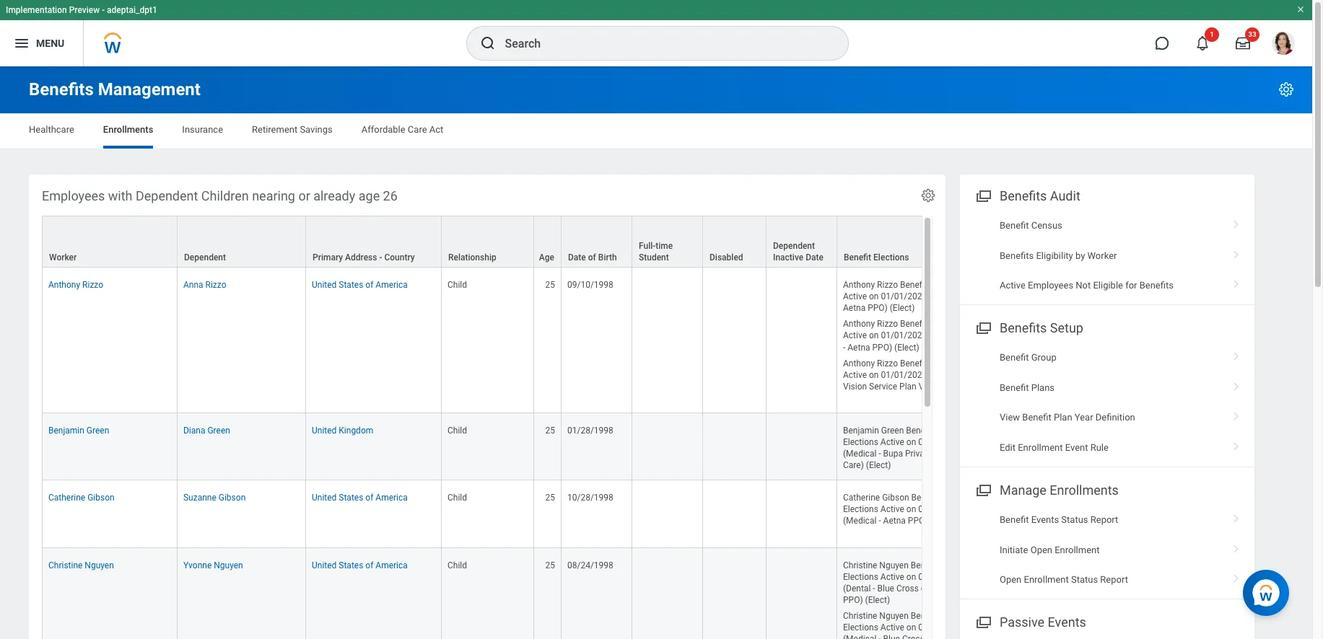 Task type: describe. For each thing, give the bounding box(es) containing it.
row containing benjamin green
[[42, 414, 1044, 481]]

calif.
[[931, 584, 951, 594]]

(dental for christine nguyen benefit elections active on 01/01/2023 (dental - blue cross of calif. ppo) (elect)
[[843, 584, 871, 594]]

diana
[[183, 426, 205, 436]]

children
[[201, 188, 249, 204]]

christine nguyen link
[[48, 558, 114, 571]]

dependent inactive date
[[773, 241, 824, 263]]

united states of america link for suzanne gibson
[[312, 490, 408, 503]]

benjamin green
[[48, 426, 109, 436]]

01/01/2023 for anthony rizzo benefit elections active on 01/01/2023 (medical - aetna ppo) (elect)
[[881, 331, 927, 341]]

rizzo for anthony rizzo benefit elections active on 01/01/2023 (dental - aetna ppo) (elect)
[[877, 280, 898, 290]]

active for anthony rizzo benefit elections active on 01/01/2023 (dental - aetna ppo) (elect)
[[843, 292, 867, 302]]

eligibility
[[1037, 250, 1074, 261]]

(vision
[[930, 370, 957, 380]]

cross for (medical
[[903, 635, 925, 640]]

benefits management main content
[[0, 66, 1313, 640]]

(medical for christine nguyen benefit elections active on 01/01/2023 (medical - blue cross of cali
[[843, 635, 877, 640]]

insurance
[[182, 124, 223, 135]]

- for anthony rizzo benefit elections active on 01/01/2023 (medical - aetna ppo) (elect)
[[843, 343, 846, 353]]

on for anthony rizzo benefit elections active on 01/01/2023 (medical - aetna ppo) (elect)
[[869, 331, 879, 341]]

menu group image for manage enrollments
[[973, 480, 993, 500]]

events for passive
[[1048, 616, 1087, 631]]

employees with dependent children nearing or already age 26 element
[[29, 175, 1044, 640]]

anthony for anthony rizzo
[[48, 280, 80, 290]]

not
[[1076, 280, 1091, 291]]

yvonne
[[183, 561, 212, 571]]

states for nguyen
[[339, 561, 364, 571]]

benefit plans link
[[960, 373, 1255, 403]]

(medical for catherine gibson benefit elections active on 01/01/2023 (medical - aetna ppo) (elect)
[[843, 517, 877, 527]]

gibson for suzanne gibson
[[219, 493, 246, 503]]

definition
[[1096, 413, 1136, 423]]

rizzo for anthony rizzo benefit elections active on 01/01/2023 (vision - vision service plan vsp) (elect)
[[877, 359, 898, 369]]

disabled
[[710, 253, 744, 263]]

disabled button
[[703, 217, 766, 267]]

anna
[[183, 280, 203, 290]]

census
[[1032, 220, 1063, 231]]

(elect) inside 'anthony rizzo benefit elections active on 01/01/2023 (medical - aetna ppo) (elect)'
[[895, 343, 920, 353]]

or
[[299, 188, 310, 204]]

blue for (dental
[[878, 584, 895, 594]]

implementation preview -   adeptai_dpt1
[[6, 5, 157, 15]]

service
[[870, 382, 898, 392]]

united states of america for anna rizzo
[[312, 280, 408, 290]]

01/01/2023 for anthony rizzo benefit elections active on 01/01/2023 (dental - aetna ppo) (elect)
[[881, 292, 927, 302]]

- for catherine gibson benefit elections active on 01/01/2023 (medical - aetna ppo) (elect)
[[879, 517, 881, 527]]

- inside 'menu' "banner"
[[102, 5, 105, 15]]

0 horizontal spatial open
[[1000, 575, 1022, 586]]

events for benefit
[[1032, 515, 1059, 526]]

benefit inside "link"
[[1023, 413, 1052, 423]]

(dental for anthony rizzo benefit elections active on 01/01/2023 (dental - aetna ppo) (elect)
[[930, 292, 957, 302]]

benefit inside the christine nguyen benefit elections active on 01/01/2023 (medical - blue cross of cali
[[911, 612, 938, 622]]

benefit inside popup button
[[844, 253, 872, 263]]

management
[[98, 79, 201, 100]]

active for christine nguyen benefit elections active on 01/01/2023 (dental - blue cross of calif. ppo) (elect)
[[881, 572, 905, 582]]

primary
[[313, 253, 343, 263]]

Search Workday  search field
[[505, 27, 819, 59]]

benefit left census
[[1000, 220, 1029, 231]]

benjamin for benjamin green
[[48, 426, 84, 436]]

anthony rizzo benefit elections active on 01/01/2023 (medical - aetna ppo) (elect)
[[843, 319, 965, 353]]

enrollments inside tab list
[[103, 124, 153, 135]]

25 for 01/28/1998
[[546, 426, 555, 436]]

ppo) for catherine gibson benefit elections active on 01/01/2023 (medical - aetna ppo) (elect)
[[908, 517, 928, 527]]

benefits for benefits management
[[29, 79, 94, 100]]

date of birth column header
[[562, 216, 633, 269]]

united kingdom link
[[312, 423, 374, 436]]

01/01/2023 for anthony rizzo benefit elections active on 01/01/2023 (vision - vision service plan vsp) (elect)
[[881, 370, 927, 380]]

benefit inside benjamin green benefit elections active on 01/01/2016 (medical - bupa  private health care) (elect)
[[906, 426, 933, 436]]

enrollment for event
[[1018, 442, 1063, 453]]

active for benjamin green benefit elections active on 01/01/2016 (medical - bupa  private health care) (elect)
[[881, 438, 905, 448]]

eligible
[[1094, 280, 1124, 291]]

anthony rizzo benefit elections active on 01/01/2023 (vision - vision service plan vsp) (elect) element
[[843, 356, 965, 392]]

anthony rizzo benefit elections active on 01/01/2023 (dental - aetna ppo) (elect) element
[[843, 277, 965, 314]]

green for diana green
[[208, 426, 230, 436]]

anna rizzo
[[183, 280, 226, 290]]

time
[[656, 241, 673, 251]]

ppo) for anthony rizzo benefit elections active on 01/01/2023 (dental - aetna ppo) (elect)
[[868, 303, 888, 314]]

nguyen for yvonne nguyen
[[214, 561, 243, 571]]

dependent button
[[178, 217, 305, 267]]

benjamin green benefit elections active on 01/01/2016 (medical - bupa  private health care) (elect) element
[[843, 423, 965, 471]]

date inside dependent inactive date
[[806, 253, 824, 263]]

nguyen for christine nguyen
[[85, 561, 114, 571]]

full-time student column header
[[633, 216, 703, 269]]

united states of america link for yvonne nguyen
[[312, 558, 408, 571]]

implementation
[[6, 5, 67, 15]]

benefit events status report link
[[960, 506, 1255, 536]]

anthony rizzo benefit elections active on 01/01/2023 (medical - aetna ppo) (elect) element
[[843, 317, 965, 353]]

rizzo for anna rizzo
[[205, 280, 226, 290]]

profile logan mcneil image
[[1272, 32, 1296, 58]]

yvonne nguyen
[[183, 561, 243, 571]]

inactive
[[773, 253, 804, 263]]

configure employees with dependent children nearing or already age 26 image
[[921, 188, 937, 204]]

united states of america for yvonne nguyen
[[312, 561, 408, 571]]

employees with dependent children nearing or already age 26
[[42, 188, 398, 204]]

audit
[[1051, 188, 1081, 204]]

private
[[905, 449, 932, 459]]

benefit inside christine nguyen benefit elections active on 01/01/2023 (dental - blue cross of calif. ppo) (elect)
[[911, 561, 938, 571]]

edit enrollment event rule link
[[960, 433, 1255, 463]]

child element for 10/28/1998
[[448, 490, 467, 503]]

(elect) inside benjamin green benefit elections active on 01/01/2016 (medical - bupa  private health care) (elect)
[[866, 461, 891, 471]]

benefits eligibility by worker
[[1000, 250, 1117, 261]]

vsp)
[[919, 382, 938, 392]]

child for 08/24/1998
[[448, 561, 467, 571]]

report for benefit events status report
[[1091, 515, 1119, 526]]

09/10/1998
[[568, 280, 614, 290]]

benefit census link
[[960, 211, 1255, 241]]

catherine for catherine gibson
[[48, 493, 85, 503]]

address
[[345, 253, 377, 263]]

25 for 10/28/1998
[[546, 493, 555, 503]]

active employees not eligible for benefits
[[1000, 280, 1174, 291]]

anthony rizzo benefit elections active on 01/01/2023 (dental - aetna ppo) (elect)
[[843, 280, 965, 314]]

christine nguyen benefit elections active on 01/01/2023 (dental - blue cross of calif. ppo) (elect) element
[[843, 558, 965, 606]]

worker column header
[[42, 216, 178, 269]]

(elect) inside 'anthony rizzo benefit elections active on 01/01/2023 (dental - aetna ppo) (elect)'
[[890, 303, 915, 314]]

catherine gibson link
[[48, 490, 115, 503]]

primary address - country button
[[306, 217, 441, 267]]

already
[[314, 188, 356, 204]]

on for christine nguyen benefit elections active on 01/01/2023 (medical - blue cross of cali
[[907, 623, 917, 633]]

benjamin for benjamin green benefit elections active on 01/01/2016 (medical - bupa  private health care) (elect)
[[843, 426, 880, 436]]

states for gibson
[[339, 493, 364, 503]]

row containing catherine gibson
[[42, 481, 1044, 548]]

benefit left group
[[1000, 353, 1029, 364]]

christine for christine nguyen benefit elections active on 01/01/2023 (dental - blue cross of calif. ppo) (elect)
[[843, 561, 878, 571]]

benefit elections button
[[838, 217, 973, 267]]

dependent inactive date column header
[[767, 216, 838, 269]]

child for 10/28/1998
[[448, 493, 467, 503]]

chevron right image for edit enrollment event rule
[[1228, 437, 1246, 452]]

benefit group link
[[960, 343, 1255, 373]]

notifications large image
[[1196, 36, 1210, 51]]

search image
[[479, 35, 496, 52]]

of inside the christine nguyen benefit elections active on 01/01/2023 (medical - blue cross of cali
[[927, 635, 935, 640]]

rule
[[1091, 442, 1109, 453]]

benjamin green benefit elections active on 01/01/2016 (medical - bupa  private health care) (elect)
[[843, 426, 965, 471]]

elections for anthony rizzo benefit elections active on 01/01/2023 (medical - aetna ppo) (elect)
[[930, 319, 965, 330]]

open enrollment status report
[[1000, 575, 1129, 586]]

view benefit plan year definition link
[[960, 403, 1255, 433]]

01/01/2023 for christine nguyen benefit elections active on 01/01/2023 (medical - blue cross of cali
[[919, 623, 965, 633]]

relationship
[[448, 253, 497, 263]]

- inside "primary address - country" popup button
[[379, 253, 382, 263]]

health
[[934, 449, 960, 459]]

blue for (medical
[[884, 635, 900, 640]]

01/28/1998
[[568, 426, 614, 436]]

aetna for catherine gibson benefit elections active on 01/01/2023 (medical - aetna ppo) (elect)
[[884, 517, 906, 527]]

christine nguyen benefit elections active on 01/01/2023 (dental - blue cross of calif. ppo) (elect)
[[843, 561, 965, 606]]

view
[[1000, 413, 1020, 423]]

edit
[[1000, 442, 1016, 453]]

elections inside popup button
[[874, 253, 909, 263]]

savings
[[300, 124, 333, 135]]

preview
[[69, 5, 100, 15]]

worker inside list
[[1088, 250, 1117, 261]]

active for catherine gibson benefit elections active on 01/01/2023 (medical - aetna ppo) (elect)
[[881, 505, 905, 515]]

justify image
[[13, 35, 30, 52]]

items selected list for 09/10/1998
[[843, 277, 967, 404]]

25 for 08/24/1998
[[546, 561, 555, 571]]

26
[[383, 188, 398, 204]]

- for anthony rizzo benefit elections active on 01/01/2023 (dental - aetna ppo) (elect)
[[959, 292, 962, 302]]

worker button
[[43, 217, 177, 267]]

menu group image for benefits audit
[[973, 186, 993, 205]]

aetna for anthony rizzo benefit elections active on 01/01/2023 (medical - aetna ppo) (elect)
[[848, 343, 871, 353]]

1
[[1210, 30, 1215, 38]]

(medical for anthony rizzo benefit elections active on 01/01/2023 (medical - aetna ppo) (elect)
[[930, 331, 963, 341]]

rizzo for anthony rizzo benefit elections active on 01/01/2023 (medical - aetna ppo) (elect)
[[877, 319, 898, 330]]

benefit group
[[1000, 353, 1057, 364]]

retirement
[[252, 124, 298, 135]]

benefits for benefits audit
[[1000, 188, 1047, 204]]

with
[[108, 188, 133, 204]]

united states of america for suzanne gibson
[[312, 493, 408, 503]]

edit enrollment event rule
[[1000, 442, 1109, 453]]

anthony for anthony rizzo benefit elections active on 01/01/2023 (vision - vision service plan vsp) (elect)
[[843, 359, 875, 369]]

33 button
[[1228, 27, 1260, 59]]



Task type: locate. For each thing, give the bounding box(es) containing it.
1 vertical spatial report
[[1101, 575, 1129, 586]]

benefits for benefits eligibility by worker
[[1000, 250, 1034, 261]]

by
[[1076, 250, 1086, 261]]

01/01/2023 up service
[[881, 370, 927, 380]]

menu group image
[[973, 186, 993, 205], [973, 318, 993, 337]]

dependent column header
[[178, 216, 306, 269]]

2 child element from the top
[[448, 423, 467, 436]]

(medical down 'care)'
[[843, 517, 877, 527]]

relationship button
[[442, 217, 534, 267]]

(elect) up anthony rizzo benefit elections active on 01/01/2023 (medical - aetna ppo) (elect) element
[[890, 303, 915, 314]]

- inside anthony rizzo benefit elections active on 01/01/2023 (vision - vision service plan vsp) (elect)
[[959, 370, 961, 380]]

united for gibson
[[312, 493, 337, 503]]

1 25 from the top
[[546, 280, 555, 290]]

2 benjamin from the left
[[843, 426, 880, 436]]

chevron right image for benefits eligibility by worker
[[1228, 245, 1246, 260]]

2 green from the left
[[208, 426, 230, 436]]

- for benjamin green benefit elections active on 01/01/2016 (medical - bupa  private health care) (elect)
[[879, 449, 881, 459]]

green right 'diana'
[[208, 426, 230, 436]]

disabled column header
[[703, 216, 767, 269]]

child element for 01/28/1998
[[448, 423, 467, 436]]

menu group image left passive
[[973, 613, 993, 632]]

enrollment up the open enrollment status report
[[1055, 545, 1100, 556]]

anthony inside 'anthony rizzo benefit elections active on 01/01/2023 (medical - aetna ppo) (elect)'
[[843, 319, 875, 330]]

chevron right image
[[1228, 245, 1246, 260], [1228, 348, 1246, 362], [1228, 407, 1246, 422], [1228, 540, 1246, 554]]

chevron right image inside open enrollment status report link
[[1228, 570, 1246, 584]]

2 gibson from the left
[[219, 493, 246, 503]]

25
[[546, 280, 555, 290], [546, 426, 555, 436], [546, 493, 555, 503], [546, 561, 555, 571]]

3 chevron right image from the top
[[1228, 407, 1246, 422]]

blue down christine nguyen benefit elections active on 01/01/2023 (dental - blue cross of calif. ppo) (elect)
[[884, 635, 900, 640]]

anthony inside 'anthony rizzo benefit elections active on 01/01/2023 (dental - aetna ppo) (elect)'
[[843, 280, 875, 290]]

benefit inside 'anthony rizzo benefit elections active on 01/01/2023 (dental - aetna ppo) (elect)'
[[901, 280, 928, 290]]

0 horizontal spatial benjamin
[[48, 426, 84, 436]]

cross inside the christine nguyen benefit elections active on 01/01/2023 (medical - blue cross of cali
[[903, 635, 925, 640]]

suzanne
[[183, 493, 217, 503]]

1 vertical spatial united states of america link
[[312, 490, 408, 503]]

3 gibson from the left
[[883, 493, 910, 503]]

benefit up calif.
[[911, 561, 938, 571]]

initiate open enrollment
[[1000, 545, 1100, 556]]

on inside christine nguyen benefit elections active on 01/01/2023 (dental - blue cross of calif. ppo) (elect)
[[907, 572, 917, 582]]

tab list inside benefits management main content
[[14, 114, 1298, 149]]

gibson up christine nguyen link
[[87, 493, 115, 503]]

08/24/1998
[[568, 561, 614, 571]]

0 vertical spatial dependent
[[136, 188, 198, 204]]

dependent inside dependent inactive date
[[773, 241, 815, 251]]

menu group image
[[973, 480, 993, 500], [973, 613, 993, 632]]

active inside 'anthony rizzo benefit elections active on 01/01/2023 (medical - aetna ppo) (elect)'
[[843, 331, 867, 341]]

employees inside list
[[1028, 280, 1074, 291]]

5 chevron right image from the top
[[1228, 510, 1246, 524]]

events up initiate open enrollment
[[1032, 515, 1059, 526]]

for
[[1126, 280, 1138, 291]]

1 green from the left
[[87, 426, 109, 436]]

elections for anthony rizzo benefit elections active on 01/01/2023 (vision - vision service plan vsp) (elect)
[[930, 359, 965, 369]]

chevron right image for active employees not eligible for benefits
[[1228, 275, 1246, 290]]

christine inside the christine nguyen benefit elections active on 01/01/2023 (medical - blue cross of cali
[[843, 612, 878, 622]]

2 horizontal spatial gibson
[[883, 493, 910, 503]]

(dental up anthony rizzo benefit elections active on 01/01/2023 (medical - aetna ppo) (elect) element
[[930, 292, 957, 302]]

ppo) inside 'anthony rizzo benefit elections active on 01/01/2023 (medical - aetna ppo) (elect)'
[[873, 343, 893, 353]]

0 vertical spatial plan
[[900, 382, 917, 392]]

chevron right image
[[1228, 215, 1246, 230], [1228, 275, 1246, 290], [1228, 378, 1246, 392], [1228, 437, 1246, 452], [1228, 510, 1246, 524], [1228, 570, 1246, 584]]

anthony down 'anthony rizzo benefit elections active on 01/01/2023 (dental - aetna ppo) (elect)'
[[843, 319, 875, 330]]

benefit right dependent inactive date column header at the top
[[844, 253, 872, 263]]

1 horizontal spatial worker
[[1088, 250, 1117, 261]]

01/01/2023 up anthony rizzo benefit elections active on 01/01/2023 (vision - vision service plan vsp) (elect) "element"
[[881, 331, 927, 341]]

elections inside 'anthony rizzo benefit elections active on 01/01/2023 (dental - aetna ppo) (elect)'
[[930, 280, 965, 290]]

cross inside christine nguyen benefit elections active on 01/01/2023 (dental - blue cross of calif. ppo) (elect)
[[897, 584, 919, 594]]

elections inside anthony rizzo benefit elections active on 01/01/2023 (vision - vision service plan vsp) (elect)
[[930, 359, 965, 369]]

america for anna rizzo
[[376, 280, 408, 290]]

3 states from the top
[[339, 561, 364, 571]]

date inside popup button
[[568, 253, 586, 263]]

ppo) up christine nguyen benefit elections active on 01/01/2023 (medical - blue cross of calif. ppo) (elect) element
[[843, 596, 863, 606]]

configure this page image
[[1278, 81, 1296, 98]]

christine for christine nguyen
[[48, 561, 83, 571]]

date right the 'age'
[[568, 253, 586, 263]]

christine nguyen benefit elections active on 01/01/2023 (medical - blue cross of cali
[[843, 612, 965, 640]]

1 button
[[1187, 27, 1220, 59]]

01/01/2023
[[881, 292, 927, 302], [881, 331, 927, 341], [881, 370, 927, 380], [919, 505, 965, 515], [919, 572, 965, 582], [919, 623, 965, 633]]

rizzo down benefit elections
[[877, 280, 898, 290]]

chevron right image inside "benefit group" link
[[1228, 348, 1246, 362]]

2 vertical spatial dependent
[[184, 253, 226, 263]]

active for anthony rizzo benefit elections active on 01/01/2023 (medical - aetna ppo) (elect)
[[843, 331, 867, 341]]

diana green
[[183, 426, 230, 436]]

age button
[[534, 217, 561, 267]]

1 items selected list from the top
[[843, 277, 967, 404]]

setup
[[1051, 321, 1084, 336]]

01/01/2023 inside 'anthony rizzo benefit elections active on 01/01/2023 (medical - aetna ppo) (elect)'
[[881, 331, 927, 341]]

student
[[639, 253, 669, 263]]

3 row from the top
[[42, 414, 1044, 481]]

status inside open enrollment status report link
[[1072, 575, 1098, 586]]

1 horizontal spatial (dental
[[930, 292, 957, 302]]

full-time student button
[[633, 217, 703, 267]]

benefits setup
[[1000, 321, 1084, 336]]

active inside anthony rizzo benefit elections active on 01/01/2023 (vision - vision service plan vsp) (elect)
[[843, 370, 867, 380]]

open
[[1031, 545, 1053, 556], [1000, 575, 1022, 586]]

- right preview
[[102, 5, 105, 15]]

1 horizontal spatial green
[[208, 426, 230, 436]]

birth
[[599, 253, 617, 263]]

0 vertical spatial united states of america
[[312, 280, 408, 290]]

active inside christine nguyen benefit elections active on 01/01/2023 (dental - blue cross of calif. ppo) (elect)
[[881, 572, 905, 582]]

rizzo inside 'anthony rizzo benefit elections active on 01/01/2023 (medical - aetna ppo) (elect)'
[[877, 319, 898, 330]]

cross
[[897, 584, 919, 594], [903, 635, 925, 640]]

0 vertical spatial report
[[1091, 515, 1119, 526]]

christine down catherine gibson benefit elections active on 01/01/2023 (medical - aetna ppo) (elect)
[[843, 561, 878, 571]]

1 vertical spatial items selected list
[[843, 558, 967, 640]]

nearing
[[252, 188, 295, 204]]

menu group image left the benefits setup
[[973, 318, 993, 337]]

adeptai_dpt1
[[107, 5, 157, 15]]

menu button
[[0, 20, 83, 66]]

on for christine nguyen benefit elections active on 01/01/2023 (dental - blue cross of calif. ppo) (elect)
[[907, 572, 917, 582]]

green inside benjamin green benefit elections active on 01/01/2016 (medical - bupa  private health care) (elect)
[[882, 426, 904, 436]]

(medical for benjamin green benefit elections active on 01/01/2016 (medical - bupa  private health care) (elect)
[[843, 449, 877, 459]]

christine nguyen
[[48, 561, 114, 571]]

elections for anthony rizzo benefit elections active on 01/01/2023 (dental - aetna ppo) (elect)
[[930, 280, 965, 290]]

act
[[430, 124, 444, 135]]

benefit
[[1000, 220, 1029, 231], [844, 253, 872, 263], [901, 280, 928, 290], [901, 319, 928, 330], [1000, 353, 1029, 364], [901, 359, 928, 369], [1000, 383, 1029, 393], [1023, 413, 1052, 423], [906, 426, 933, 436], [912, 493, 939, 503], [1000, 515, 1029, 526], [911, 561, 938, 571], [911, 612, 938, 622]]

elections inside catherine gibson benefit elections active on 01/01/2023 (medical - aetna ppo) (elect)
[[843, 505, 879, 515]]

aetna up vision
[[848, 343, 871, 353]]

view benefit plan year definition
[[1000, 413, 1136, 423]]

child element for 09/10/1998
[[448, 277, 467, 290]]

aetna inside 'anthony rizzo benefit elections active on 01/01/2023 (medical - aetna ppo) (elect)'
[[848, 343, 871, 353]]

benjamin up catherine gibson link
[[48, 426, 84, 436]]

active
[[1000, 280, 1026, 291], [843, 292, 867, 302], [843, 331, 867, 341], [843, 370, 867, 380], [881, 438, 905, 448], [881, 505, 905, 515], [881, 572, 905, 582], [881, 623, 905, 633]]

1 child element from the top
[[448, 277, 467, 290]]

01/01/2023 up calif.
[[919, 572, 965, 582]]

2 vertical spatial america
[[376, 561, 408, 571]]

child element
[[448, 277, 467, 290], [448, 423, 467, 436], [448, 490, 467, 503], [448, 558, 467, 571]]

elections inside benjamin green benefit elections active on 01/01/2016 (medical - bupa  private health care) (elect)
[[843, 438, 879, 448]]

green for benjamin green
[[87, 426, 109, 436]]

elections
[[874, 253, 909, 263], [930, 280, 965, 290], [930, 319, 965, 330], [930, 359, 965, 369], [843, 438, 879, 448], [843, 505, 879, 515], [843, 572, 879, 582], [843, 623, 879, 633]]

1 child from the top
[[448, 280, 467, 290]]

(elect) inside anthony rizzo benefit elections active on 01/01/2023 (vision - vision service plan vsp) (elect)
[[940, 382, 965, 392]]

1 united from the top
[[312, 280, 337, 290]]

dependent up anna rizzo link
[[184, 253, 226, 263]]

on inside 'anthony rizzo benefit elections active on 01/01/2023 (medical - aetna ppo) (elect)'
[[869, 331, 879, 341]]

chevron right image inside edit enrollment event rule link
[[1228, 437, 1246, 452]]

benefit down calif.
[[911, 612, 938, 622]]

report
[[1091, 515, 1119, 526], [1101, 575, 1129, 586]]

initiate open enrollment link
[[960, 536, 1255, 565]]

0 vertical spatial cross
[[897, 584, 919, 594]]

primary address - country
[[313, 253, 415, 263]]

menu banner
[[0, 0, 1313, 66]]

benefit inside 'anthony rizzo benefit elections active on 01/01/2023 (medical - aetna ppo) (elect)'
[[901, 319, 928, 330]]

(elect) inside catherine gibson benefit elections active on 01/01/2023 (medical - aetna ppo) (elect)
[[930, 517, 955, 527]]

(dental
[[930, 292, 957, 302], [843, 584, 871, 594]]

gibson down "bupa"
[[883, 493, 910, 503]]

0 vertical spatial menu group image
[[973, 186, 993, 205]]

age column header
[[534, 216, 562, 269]]

gibson inside catherine gibson benefit elections active on 01/01/2023 (medical - aetna ppo) (elect)
[[883, 493, 910, 503]]

chevron right image inside benefit plans link
[[1228, 378, 1246, 392]]

benefit up initiate
[[1000, 515, 1029, 526]]

0 vertical spatial menu group image
[[973, 480, 993, 500]]

1 united states of america from the top
[[312, 280, 408, 290]]

0 horizontal spatial date
[[568, 253, 586, 263]]

united inside united kingdom link
[[312, 426, 337, 436]]

0 vertical spatial items selected list
[[843, 277, 967, 404]]

(medical inside the christine nguyen benefit elections active on 01/01/2023 (medical - blue cross of cali
[[843, 635, 877, 640]]

benefit left plans
[[1000, 383, 1029, 393]]

cell
[[633, 268, 703, 414], [703, 268, 767, 414], [767, 268, 838, 414], [633, 414, 703, 481], [703, 414, 767, 481], [767, 414, 838, 481], [633, 481, 703, 548], [703, 481, 767, 548], [767, 481, 838, 548], [633, 548, 703, 640], [703, 548, 767, 640], [767, 548, 838, 640]]

gibson for catherine gibson benefit elections active on 01/01/2023 (medical - aetna ppo) (elect)
[[883, 493, 910, 503]]

active inside the christine nguyen benefit elections active on 01/01/2023 (medical - blue cross of cali
[[881, 623, 905, 633]]

of inside christine nguyen benefit elections active on 01/01/2023 (dental - blue cross of calif. ppo) (elect)
[[921, 584, 929, 594]]

status inside the benefit events status report link
[[1062, 515, 1089, 526]]

1 menu group image from the top
[[973, 480, 993, 500]]

- right "(vision" in the right bottom of the page
[[959, 370, 961, 380]]

2 menu group image from the top
[[973, 613, 993, 632]]

3 child element from the top
[[448, 490, 467, 503]]

- inside the christine nguyen benefit elections active on 01/01/2023 (medical - blue cross of cali
[[879, 635, 881, 640]]

aetna inside catherine gibson benefit elections active on 01/01/2023 (medical - aetna ppo) (elect)
[[884, 517, 906, 527]]

worker right by
[[1088, 250, 1117, 261]]

christine inside christine nguyen benefit elections active on 01/01/2023 (dental - blue cross of calif. ppo) (elect)
[[843, 561, 878, 571]]

benefits right for at the top right
[[1140, 280, 1174, 291]]

rizzo inside 'anthony rizzo benefit elections active on 01/01/2023 (dental - aetna ppo) (elect)'
[[877, 280, 898, 290]]

25 left the 10/28/1998 at the left of the page
[[546, 493, 555, 503]]

0 horizontal spatial gibson
[[87, 493, 115, 503]]

1 menu group image from the top
[[973, 186, 993, 205]]

chevron right image inside the benefits eligibility by worker link
[[1228, 245, 1246, 260]]

worker
[[1088, 250, 1117, 261], [49, 253, 77, 263]]

2 chevron right image from the top
[[1228, 275, 1246, 290]]

1 horizontal spatial open
[[1031, 545, 1053, 556]]

open enrollment status report link
[[960, 565, 1255, 595]]

2 date from the left
[[806, 253, 824, 263]]

on inside anthony rizzo benefit elections active on 01/01/2023 (vision - vision service plan vsp) (elect)
[[869, 370, 879, 380]]

cross down christine nguyen benefit elections active on 01/01/2023 (dental - blue cross of calif. ppo) (elect)
[[903, 635, 925, 640]]

2 horizontal spatial green
[[882, 426, 904, 436]]

2 list from the top
[[960, 343, 1255, 463]]

1 chevron right image from the top
[[1228, 245, 1246, 260]]

2 states from the top
[[339, 493, 364, 503]]

rizzo for anthony rizzo
[[82, 280, 103, 290]]

01/01/2023 up anthony rizzo benefit elections active on 01/01/2023 (medical - aetna ppo) (elect) element
[[881, 292, 927, 302]]

nguyen inside christine nguyen benefit elections active on 01/01/2023 (dental - blue cross of calif. ppo) (elect)
[[880, 561, 909, 571]]

plan inside "link"
[[1054, 413, 1073, 423]]

enrollment
[[1018, 442, 1063, 453], [1055, 545, 1100, 556], [1024, 575, 1069, 586]]

primary address - country column header
[[306, 216, 442, 269]]

0 vertical spatial employees
[[42, 188, 105, 204]]

items selected list for 08/24/1998
[[843, 558, 967, 640]]

elections inside 'anthony rizzo benefit elections active on 01/01/2023 (medical - aetna ppo) (elect)'
[[930, 319, 965, 330]]

0 horizontal spatial worker
[[49, 253, 77, 263]]

01/01/2023 for christine nguyen benefit elections active on 01/01/2023 (dental - blue cross of calif. ppo) (elect)
[[919, 572, 965, 582]]

1 vertical spatial united states of america
[[312, 493, 408, 503]]

united states of america link for anna rizzo
[[312, 277, 408, 290]]

1 states from the top
[[339, 280, 364, 290]]

2 vertical spatial aetna
[[884, 517, 906, 527]]

1 vertical spatial status
[[1072, 575, 1098, 586]]

0 horizontal spatial (dental
[[843, 584, 871, 594]]

3 america from the top
[[376, 561, 408, 571]]

on up anthony rizzo benefit elections active on 01/01/2023 (vision - vision service plan vsp) (elect) "element"
[[869, 331, 879, 341]]

menu group image for passive events
[[973, 613, 993, 632]]

1 vertical spatial blue
[[884, 635, 900, 640]]

worker up anthony rizzo link at top
[[49, 253, 77, 263]]

3 list from the top
[[960, 506, 1255, 595]]

on for anthony rizzo benefit elections active on 01/01/2023 (vision - vision service plan vsp) (elect)
[[869, 370, 879, 380]]

christine nguyen benefit elections active on 01/01/2023 (medical - blue cross of calif. ppo) (elect) element
[[843, 609, 965, 640]]

status down initiate open enrollment link
[[1072, 575, 1098, 586]]

elections inside the christine nguyen benefit elections active on 01/01/2023 (medical - blue cross of cali
[[843, 623, 879, 633]]

on down christine nguyen benefit elections active on 01/01/2023 (dental - blue cross of calif. ppo) (elect)
[[907, 623, 917, 633]]

2 vertical spatial list
[[960, 506, 1255, 595]]

on inside benjamin green benefit elections active on 01/01/2016 (medical - bupa  private health care) (elect)
[[907, 438, 917, 448]]

event
[[1066, 442, 1089, 453]]

(dental inside 'anthony rizzo benefit elections active on 01/01/2023 (dental - aetna ppo) (elect)'
[[930, 292, 957, 302]]

(medical
[[930, 331, 963, 341], [843, 449, 877, 459], [843, 517, 877, 527], [843, 635, 877, 640]]

plan left year
[[1054, 413, 1073, 423]]

christine
[[48, 561, 83, 571], [843, 561, 878, 571], [843, 612, 878, 622]]

age
[[539, 253, 555, 263]]

(dental inside christine nguyen benefit elections active on 01/01/2023 (dental - blue cross of calif. ppo) (elect)
[[843, 584, 871, 594]]

1 vertical spatial employees
[[1028, 280, 1074, 291]]

benefit events status report
[[1000, 515, 1119, 526]]

catherine gibson benefit elections active on 01/01/2023 (medical - aetna ppo) (elect) element
[[843, 490, 965, 527]]

2 united states of america link from the top
[[312, 490, 408, 503]]

0 vertical spatial (dental
[[930, 292, 957, 302]]

benjamin up 'care)'
[[843, 426, 880, 436]]

4 chevron right image from the top
[[1228, 540, 1246, 554]]

list for benefits setup
[[960, 343, 1255, 463]]

chevron right image inside the benefit events status report link
[[1228, 510, 1246, 524]]

on inside 'anthony rizzo benefit elections active on 01/01/2023 (dental - aetna ppo) (elect)'
[[869, 292, 879, 302]]

events inside list
[[1032, 515, 1059, 526]]

01/01/2023 down health
[[919, 505, 965, 515]]

4 25 from the top
[[546, 561, 555, 571]]

5 row from the top
[[42, 548, 1044, 640]]

benefit down private
[[912, 493, 939, 503]]

1 horizontal spatial benjamin
[[843, 426, 880, 436]]

elections inside christine nguyen benefit elections active on 01/01/2023 (dental - blue cross of calif. ppo) (elect)
[[843, 572, 879, 582]]

elections for christine nguyen benefit elections active on 01/01/2023 (medical - blue cross of cali
[[843, 623, 879, 633]]

(elect) up anthony rizzo benefit elections active on 01/01/2023 (vision - vision service plan vsp) (elect) "element"
[[895, 343, 920, 353]]

on inside catherine gibson benefit elections active on 01/01/2023 (medical - aetna ppo) (elect)
[[907, 505, 917, 515]]

25 for 09/10/1998
[[546, 280, 555, 290]]

rizzo inside anthony rizzo benefit elections active on 01/01/2023 (vision - vision service plan vsp) (elect)
[[877, 359, 898, 369]]

2 menu group image from the top
[[973, 318, 993, 337]]

0 vertical spatial status
[[1062, 515, 1089, 526]]

anthony for anthony rizzo benefit elections active on 01/01/2023 (medical - aetna ppo) (elect)
[[843, 319, 875, 330]]

ppo) inside christine nguyen benefit elections active on 01/01/2023 (dental - blue cross of calif. ppo) (elect)
[[843, 596, 863, 606]]

row containing christine nguyen
[[42, 548, 1044, 640]]

1 horizontal spatial employees
[[1028, 280, 1074, 291]]

2 row from the top
[[42, 268, 1044, 414]]

0 vertical spatial enrollment
[[1018, 442, 1063, 453]]

anthony up vision
[[843, 359, 875, 369]]

ppo) for anthony rizzo benefit elections active on 01/01/2023 (medical - aetna ppo) (elect)
[[873, 343, 893, 353]]

catherine up christine nguyen link
[[48, 493, 85, 503]]

(elect) inside christine nguyen benefit elections active on 01/01/2023 (dental - blue cross of calif. ppo) (elect)
[[866, 596, 890, 606]]

1 gibson from the left
[[87, 493, 115, 503]]

1 benjamin from the left
[[48, 426, 84, 436]]

care)
[[843, 461, 864, 471]]

0 vertical spatial list
[[960, 211, 1255, 301]]

0 vertical spatial blue
[[878, 584, 895, 594]]

25 left 08/24/1998
[[546, 561, 555, 571]]

retirement savings
[[252, 124, 333, 135]]

active inside 'anthony rizzo benefit elections active on 01/01/2023 (dental - aetna ppo) (elect)'
[[843, 292, 867, 302]]

2 25 from the top
[[546, 426, 555, 436]]

nguyen right yvonne
[[214, 561, 243, 571]]

rizzo down worker "column header"
[[82, 280, 103, 290]]

manage enrollments
[[1000, 483, 1119, 498]]

anthony down benefit elections
[[843, 280, 875, 290]]

- for anthony rizzo benefit elections active on 01/01/2023 (vision - vision service plan vsp) (elect)
[[959, 370, 961, 380]]

chevron right image for benefit group
[[1228, 348, 1246, 362]]

benefits management
[[29, 79, 201, 100]]

christine for christine nguyen benefit elections active on 01/01/2023 (medical - blue cross of cali
[[843, 612, 878, 622]]

2 vertical spatial states
[[339, 561, 364, 571]]

green up catherine gibson link
[[87, 426, 109, 436]]

- for christine nguyen benefit elections active on 01/01/2023 (medical - blue cross of cali
[[879, 635, 881, 640]]

group
[[1032, 353, 1057, 364]]

benefit inside anthony rizzo benefit elections active on 01/01/2023 (vision - vision service plan vsp) (elect)
[[901, 359, 928, 369]]

country
[[384, 253, 415, 263]]

dependent inside popup button
[[184, 253, 226, 263]]

report down initiate open enrollment link
[[1101, 575, 1129, 586]]

2 items selected list from the top
[[843, 558, 967, 640]]

1 horizontal spatial catherine
[[843, 493, 880, 503]]

elections for catherine gibson benefit elections active on 01/01/2023 (medical - aetna ppo) (elect)
[[843, 505, 879, 515]]

(medical inside benjamin green benefit elections active on 01/01/2016 (medical - bupa  private health care) (elect)
[[843, 449, 877, 459]]

chevron right image inside benefit census link
[[1228, 215, 1246, 230]]

benefits up 'benefit census'
[[1000, 188, 1047, 204]]

rizzo right anna
[[205, 280, 226, 290]]

kingdom
[[339, 426, 374, 436]]

0 horizontal spatial green
[[87, 426, 109, 436]]

states
[[339, 280, 364, 290], [339, 493, 364, 503], [339, 561, 364, 571]]

benefit down 'anthony rizzo benefit elections active on 01/01/2023 (dental - aetna ppo) (elect)'
[[901, 319, 928, 330]]

on for anthony rizzo benefit elections active on 01/01/2023 (dental - aetna ppo) (elect)
[[869, 292, 879, 302]]

dependent for dependent inactive date
[[773, 241, 815, 251]]

menu group image for benefits setup
[[973, 318, 993, 337]]

benefit up private
[[906, 426, 933, 436]]

affordable care act
[[362, 124, 444, 135]]

on up christine nguyen benefit elections active on 01/01/2023 (medical - blue cross of calif. ppo) (elect) element
[[907, 572, 917, 582]]

list
[[960, 211, 1255, 301], [960, 343, 1255, 463], [960, 506, 1255, 595]]

events down the open enrollment status report
[[1048, 616, 1087, 631]]

1 vertical spatial menu group image
[[973, 613, 993, 632]]

aetna down benefit elections
[[843, 303, 866, 314]]

united states of america
[[312, 280, 408, 290], [312, 493, 408, 503], [312, 561, 408, 571]]

0 vertical spatial enrollments
[[103, 124, 153, 135]]

row
[[42, 216, 1044, 269], [42, 268, 1044, 414], [42, 414, 1044, 481], [42, 481, 1044, 548], [42, 548, 1044, 640]]

united for green
[[312, 426, 337, 436]]

cross for (dental
[[897, 584, 919, 594]]

dependent
[[136, 188, 198, 204], [773, 241, 815, 251], [184, 253, 226, 263]]

0 horizontal spatial catherine
[[48, 493, 85, 503]]

2 chevron right image from the top
[[1228, 348, 1246, 362]]

dependent right with
[[136, 188, 198, 204]]

catherine for catherine gibson benefit elections active on 01/01/2023 (medical - aetna ppo) (elect)
[[843, 493, 880, 503]]

1 vertical spatial states
[[339, 493, 364, 503]]

benjamin
[[48, 426, 84, 436], [843, 426, 880, 436]]

25 left 01/28/1998
[[546, 426, 555, 436]]

2 america from the top
[[376, 493, 408, 503]]

nguyen down catherine gibson benefit elections active on 01/01/2023 (medical - aetna ppo) (elect)
[[880, 561, 909, 571]]

1 vertical spatial enrollments
[[1050, 483, 1119, 498]]

1 vertical spatial enrollment
[[1055, 545, 1100, 556]]

united for nguyen
[[312, 561, 337, 571]]

active inside benjamin green benefit elections active on 01/01/2016 (medical - bupa  private health care) (elect)
[[881, 438, 905, 448]]

chevron right image for benefit census
[[1228, 215, 1246, 230]]

4 child element from the top
[[448, 558, 467, 571]]

child
[[448, 280, 467, 290], [448, 426, 467, 436], [448, 493, 467, 503], [448, 561, 467, 571]]

01/01/2016
[[919, 438, 965, 448]]

3 green from the left
[[882, 426, 904, 436]]

0 vertical spatial events
[[1032, 515, 1059, 526]]

anthony rizzo benefit elections active on 01/01/2023 (vision - vision service plan vsp) (elect)
[[843, 359, 965, 392]]

1 horizontal spatial date
[[806, 253, 824, 263]]

gibson for catherine gibson
[[87, 493, 115, 503]]

enrollments up the benefit events status report link
[[1050, 483, 1119, 498]]

(elect) down "(vision" in the right bottom of the page
[[940, 382, 965, 392]]

passive events
[[1000, 616, 1087, 631]]

aetna for anthony rizzo benefit elections active on 01/01/2023 (dental - aetna ppo) (elect)
[[843, 303, 866, 314]]

benefits audit
[[1000, 188, 1081, 204]]

- inside 'anthony rizzo benefit elections active on 01/01/2023 (dental - aetna ppo) (elect)'
[[959, 292, 962, 302]]

blue inside the christine nguyen benefit elections active on 01/01/2023 (medical - blue cross of cali
[[884, 635, 900, 640]]

chevron right image inside the view benefit plan year definition "link"
[[1228, 407, 1246, 422]]

6 chevron right image from the top
[[1228, 570, 1246, 584]]

3 25 from the top
[[546, 493, 555, 503]]

ppo) up anthony rizzo benefit elections active on 01/01/2023 (medical - aetna ppo) (elect) element
[[868, 303, 888, 314]]

list containing benefit events status report
[[960, 506, 1255, 595]]

(medical down christine nguyen benefit elections active on 01/01/2023 (dental - blue cross of calif. ppo) (elect)
[[843, 635, 877, 640]]

benefit right view
[[1023, 413, 1052, 423]]

1 vertical spatial events
[[1048, 616, 1087, 631]]

christine down catherine gibson
[[48, 561, 83, 571]]

2 united states of america from the top
[[312, 493, 408, 503]]

- left "bupa"
[[879, 449, 881, 459]]

nguyen
[[85, 561, 114, 571], [214, 561, 243, 571], [880, 561, 909, 571], [880, 612, 909, 622]]

1 vertical spatial open
[[1000, 575, 1022, 586]]

1 vertical spatial aetna
[[848, 343, 871, 353]]

33
[[1249, 30, 1257, 38]]

menu group image left manage
[[973, 480, 993, 500]]

employees down eligibility
[[1028, 280, 1074, 291]]

1 date from the left
[[568, 253, 586, 263]]

date of birth
[[568, 253, 617, 263]]

2 vertical spatial enrollment
[[1024, 575, 1069, 586]]

nguyen inside the christine nguyen benefit elections active on 01/01/2023 (medical - blue cross of cali
[[880, 612, 909, 622]]

0 vertical spatial aetna
[[843, 303, 866, 314]]

aetna
[[843, 303, 866, 314], [848, 343, 871, 353], [884, 517, 906, 527]]

green up "bupa"
[[882, 426, 904, 436]]

on for benjamin green benefit elections active on 01/01/2016 (medical - bupa  private health care) (elect)
[[907, 438, 917, 448]]

date of birth button
[[562, 217, 632, 267]]

(elect)
[[890, 303, 915, 314], [895, 343, 920, 353], [940, 382, 965, 392], [866, 461, 891, 471], [930, 517, 955, 527], [866, 596, 890, 606]]

benefit down the benefit elections popup button
[[901, 280, 928, 290]]

2 child from the top
[[448, 426, 467, 436]]

(elect) down "bupa"
[[866, 461, 891, 471]]

0 vertical spatial united states of america link
[[312, 277, 408, 290]]

benjamin green link
[[48, 423, 109, 436]]

catherine down 'care)'
[[843, 493, 880, 503]]

- inside catherine gibson benefit elections active on 01/01/2023 (medical - aetna ppo) (elect)
[[879, 517, 881, 527]]

0 horizontal spatial employees
[[42, 188, 105, 204]]

chevron right image inside active employees not eligible for benefits link
[[1228, 275, 1246, 290]]

aetna inside 'anthony rizzo benefit elections active on 01/01/2023 (dental - aetna ppo) (elect)'
[[843, 303, 866, 314]]

christine down christine nguyen benefit elections active on 01/01/2023 (dental - blue cross of calif. ppo) (elect)
[[843, 612, 878, 622]]

(medical up 'care)'
[[843, 449, 877, 459]]

0 horizontal spatial enrollments
[[103, 124, 153, 135]]

report up initiate open enrollment link
[[1091, 515, 1119, 526]]

passive
[[1000, 616, 1045, 631]]

child element for 08/24/1998
[[448, 558, 467, 571]]

01/01/2023 for catherine gibson benefit elections active on 01/01/2023 (medical - aetna ppo) (elect)
[[919, 505, 965, 515]]

1 vertical spatial america
[[376, 493, 408, 503]]

1 vertical spatial (dental
[[843, 584, 871, 594]]

1 america from the top
[[376, 280, 408, 290]]

2 catherine from the left
[[843, 493, 880, 503]]

elections for benjamin green benefit elections active on 01/01/2016 (medical - bupa  private health care) (elect)
[[843, 438, 879, 448]]

healthcare
[[29, 124, 74, 135]]

inbox large image
[[1236, 36, 1251, 51]]

worker inside popup button
[[49, 253, 77, 263]]

benjamin inside benjamin green benefit elections active on 01/01/2016 (medical - bupa  private health care) (elect)
[[843, 426, 880, 436]]

events
[[1032, 515, 1059, 526], [1048, 616, 1087, 631]]

benefit up vsp)
[[901, 359, 928, 369]]

plan left vsp)
[[900, 382, 917, 392]]

1 catherine from the left
[[48, 493, 85, 503]]

1 horizontal spatial plan
[[1054, 413, 1073, 423]]

anthony inside anthony rizzo benefit elections active on 01/01/2023 (vision - vision service plan vsp) (elect)
[[843, 359, 875, 369]]

on up private
[[907, 438, 917, 448]]

4 united from the top
[[312, 561, 337, 571]]

dependent up inactive
[[773, 241, 815, 251]]

tab list containing healthcare
[[14, 114, 1298, 149]]

chevron right image for open enrollment status report
[[1228, 570, 1246, 584]]

close environment banner image
[[1297, 5, 1306, 14]]

1 vertical spatial menu group image
[[973, 318, 993, 337]]

on for catherine gibson benefit elections active on 01/01/2023 (medical - aetna ppo) (elect)
[[907, 505, 917, 515]]

ppo) up anthony rizzo benefit elections active on 01/01/2023 (vision - vision service plan vsp) (elect) "element"
[[873, 343, 893, 353]]

2 vertical spatial united states of america
[[312, 561, 408, 571]]

1 vertical spatial cross
[[903, 635, 925, 640]]

report for open enrollment status report
[[1101, 575, 1129, 586]]

united kingdom
[[312, 426, 374, 436]]

- inside benjamin green benefit elections active on 01/01/2016 (medical - bupa  private health care) (elect)
[[879, 449, 881, 459]]

enrollments down benefits management
[[103, 124, 153, 135]]

items selected list containing anthony rizzo benefit elections active on 01/01/2023 (dental - aetna ppo) (elect)
[[843, 277, 967, 404]]

3 united states of america link from the top
[[312, 558, 408, 571]]

status for enrollment
[[1072, 575, 1098, 586]]

ppo) up christine nguyen benefit elections active on 01/01/2023 (dental - blue cross of calif. ppo) (elect) 'element'
[[908, 517, 928, 527]]

1 row from the top
[[42, 216, 1044, 269]]

1 united states of america link from the top
[[312, 277, 408, 290]]

4 child from the top
[[448, 561, 467, 571]]

active employees not eligible for benefits link
[[960, 271, 1255, 301]]

benefit inside catherine gibson benefit elections active on 01/01/2023 (medical - aetna ppo) (elect)
[[912, 493, 939, 503]]

on up service
[[869, 370, 879, 380]]

1 horizontal spatial enrollments
[[1050, 483, 1119, 498]]

ppo) inside catherine gibson benefit elections active on 01/01/2023 (medical - aetna ppo) (elect)
[[908, 517, 928, 527]]

- up anthony rizzo benefit elections active on 01/01/2023 (medical - aetna ppo) (elect) element
[[959, 292, 962, 302]]

list for benefits audit
[[960, 211, 1255, 301]]

relationship column header
[[442, 216, 534, 269]]

2 united from the top
[[312, 426, 337, 436]]

items selected list
[[843, 277, 967, 404], [843, 558, 967, 640]]

dependent for dependent
[[184, 253, 226, 263]]

items selected list containing christine nguyen benefit elections active on 01/01/2023 (dental - blue cross of calif. ppo) (elect)
[[843, 558, 967, 640]]

1 chevron right image from the top
[[1228, 215, 1246, 230]]

benefits for benefits setup
[[1000, 321, 1047, 336]]

- inside christine nguyen benefit elections active on 01/01/2023 (dental - blue cross of calif. ppo) (elect)
[[873, 584, 876, 594]]

nguyen for christine nguyen benefit elections active on 01/01/2023 (dental - blue cross of calif. ppo) (elect)
[[880, 561, 909, 571]]

01/01/2023 inside 'anthony rizzo benefit elections active on 01/01/2023 (dental - aetna ppo) (elect)'
[[881, 292, 927, 302]]

anthony down worker "column header"
[[48, 280, 80, 290]]

2 vertical spatial united states of america link
[[312, 558, 408, 571]]

active for anthony rizzo benefit elections active on 01/01/2023 (vision - vision service plan vsp) (elect)
[[843, 370, 867, 380]]

(dental up christine nguyen benefit elections active on 01/01/2023 (medical - blue cross of calif. ppo) (elect) element
[[843, 584, 871, 594]]

yvonne nguyen link
[[183, 558, 243, 571]]

4 row from the top
[[42, 481, 1044, 548]]

catherine gibson
[[48, 493, 115, 503]]

menu group image right configure employees with dependent children nearing or already age 26 image
[[973, 186, 993, 205]]

4 chevron right image from the top
[[1228, 437, 1246, 452]]

3 united from the top
[[312, 493, 337, 503]]

elections for christine nguyen benefit elections active on 01/01/2023 (dental - blue cross of calif. ppo) (elect)
[[843, 572, 879, 582]]

- down christine nguyen benefit elections active on 01/01/2023 (dental - blue cross of calif. ppo) (elect)
[[879, 635, 881, 640]]

1 vertical spatial dependent
[[773, 241, 815, 251]]

- up christine nguyen benefit elections active on 01/01/2023 (medical - blue cross of calif. ppo) (elect) element
[[873, 584, 876, 594]]

(medical inside 'anthony rizzo benefit elections active on 01/01/2023 (medical - aetna ppo) (elect)'
[[930, 331, 963, 341]]

active for christine nguyen benefit elections active on 01/01/2023 (medical - blue cross of cali
[[881, 623, 905, 633]]

1 vertical spatial list
[[960, 343, 1255, 463]]

anthony rizzo link
[[48, 277, 103, 290]]

anthony
[[48, 280, 80, 290], [843, 280, 875, 290], [843, 319, 875, 330], [843, 359, 875, 369]]

- inside 'anthony rizzo benefit elections active on 01/01/2023 (medical - aetna ppo) (elect)'
[[843, 343, 846, 353]]

1 vertical spatial plan
[[1054, 413, 1073, 423]]

cross left calif.
[[897, 584, 919, 594]]

ppo)
[[868, 303, 888, 314], [873, 343, 893, 353], [908, 517, 928, 527], [843, 596, 863, 606]]

child for 09/10/1998
[[448, 280, 467, 290]]

enrollments
[[103, 124, 153, 135], [1050, 483, 1119, 498]]

nguyen down christine nguyen benefit elections active on 01/01/2023 (dental - blue cross of calif. ppo) (elect)
[[880, 612, 909, 622]]

anthony for anthony rizzo benefit elections active on 01/01/2023 (dental - aetna ppo) (elect)
[[843, 280, 875, 290]]

plan inside anthony rizzo benefit elections active on 01/01/2023 (vision - vision service plan vsp) (elect)
[[900, 382, 917, 392]]

row containing full-time student
[[42, 216, 1044, 269]]

list containing benefit group
[[960, 343, 1255, 463]]

benefits up healthcare
[[29, 79, 94, 100]]

1 horizontal spatial gibson
[[219, 493, 246, 503]]

01/01/2023 inside christine nguyen benefit elections active on 01/01/2023 (dental - blue cross of calif. ppo) (elect)
[[919, 572, 965, 582]]

of inside date of birth popup button
[[588, 253, 596, 263]]

blue up christine nguyen benefit elections active on 01/01/2023 (medical - blue cross of calif. ppo) (elect) element
[[878, 584, 895, 594]]

tab list
[[14, 114, 1298, 149]]

- for christine nguyen benefit elections active on 01/01/2023 (dental - blue cross of calif. ppo) (elect)
[[873, 584, 876, 594]]

0 vertical spatial states
[[339, 280, 364, 290]]

3 united states of america from the top
[[312, 561, 408, 571]]

on inside the christine nguyen benefit elections active on 01/01/2023 (medical - blue cross of cali
[[907, 623, 917, 633]]

green for benjamin green benefit elections active on 01/01/2016 (medical - bupa  private health care) (elect)
[[882, 426, 904, 436]]

active inside catherine gibson benefit elections active on 01/01/2023 (medical - aetna ppo) (elect)
[[881, 505, 905, 515]]

row containing anthony rizzo
[[42, 268, 1044, 414]]

catherine gibson benefit elections active on 01/01/2023 (medical - aetna ppo) (elect)
[[843, 493, 965, 527]]

rizzo down 'anthony rizzo benefit elections active on 01/01/2023 (dental - aetna ppo) (elect)'
[[877, 319, 898, 330]]

3 chevron right image from the top
[[1228, 378, 1246, 392]]

chevron right image inside initiate open enrollment link
[[1228, 540, 1246, 554]]

ppo) inside 'anthony rizzo benefit elections active on 01/01/2023 (dental - aetna ppo) (elect)'
[[868, 303, 888, 314]]

enrollment down initiate open enrollment
[[1024, 575, 1069, 586]]

green
[[87, 426, 109, 436], [208, 426, 230, 436], [882, 426, 904, 436]]

0 vertical spatial open
[[1031, 545, 1053, 556]]

initiate
[[1000, 545, 1029, 556]]

1 list from the top
[[960, 211, 1255, 301]]

nguyen for christine nguyen benefit elections active on 01/01/2023 (medical - blue cross of cali
[[880, 612, 909, 622]]

- up christine nguyen benefit elections active on 01/01/2023 (dental - blue cross of calif. ppo) (elect) 'element'
[[879, 517, 881, 527]]

3 child from the top
[[448, 493, 467, 503]]

on down benefit elections
[[869, 292, 879, 302]]

status for events
[[1062, 515, 1089, 526]]

list containing benefit census
[[960, 211, 1255, 301]]

0 vertical spatial america
[[376, 280, 408, 290]]

america for suzanne gibson
[[376, 493, 408, 503]]

0 horizontal spatial plan
[[900, 382, 917, 392]]



Task type: vqa. For each thing, say whether or not it's contained in the screenshot.
on in the Anthony Rizzo Benefit Elections Active on 01/01/2023 (Vision - Vision Service Plan VSP) (Elect)
yes



